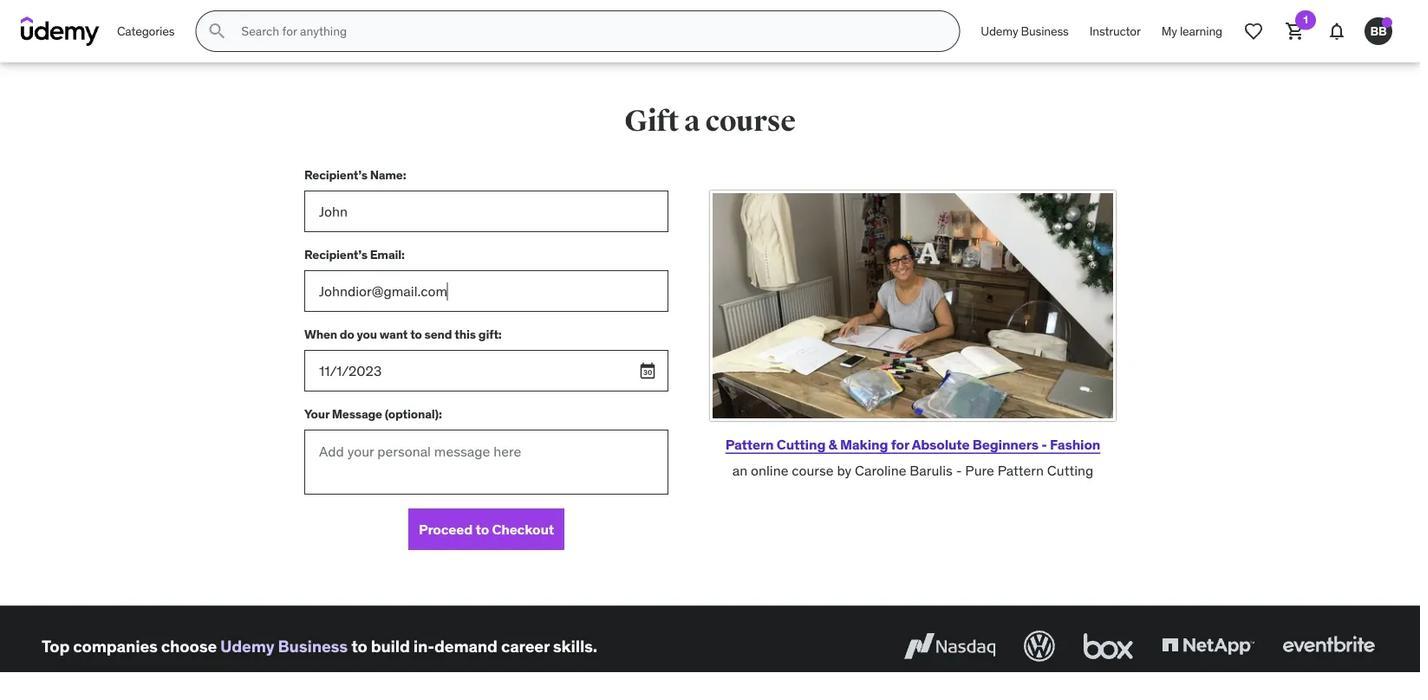 Task type: vqa. For each thing, say whether or not it's contained in the screenshot.
Gift a course
yes



Task type: locate. For each thing, give the bounding box(es) containing it.
cutting
[[777, 436, 826, 453], [1047, 462, 1094, 480]]

0 horizontal spatial cutting
[[777, 436, 826, 453]]

0 vertical spatial business
[[1021, 23, 1069, 39]]

When do you want to send this gift: text field
[[304, 350, 669, 392]]

recipient's for recipient's email:
[[304, 247, 368, 262]]

1 horizontal spatial pattern
[[998, 462, 1044, 480]]

beginners
[[973, 436, 1039, 453]]

your message (optional):
[[304, 406, 442, 422]]

instructor
[[1090, 23, 1141, 39]]

demand
[[434, 636, 498, 657]]

business left build at the left of page
[[278, 636, 348, 657]]

1 vertical spatial udemy
[[220, 636, 274, 657]]

1 horizontal spatial to
[[410, 327, 422, 342]]

netapp image
[[1159, 628, 1258, 666]]

-
[[1042, 436, 1047, 453], [956, 462, 962, 480]]

message
[[332, 406, 382, 422]]

recipient's name:
[[304, 167, 406, 183]]

2 vertical spatial to
[[351, 636, 367, 657]]

Your Message (optional): text field
[[304, 430, 669, 495]]

proceed
[[419, 521, 473, 538]]

1 recipient's from the top
[[304, 167, 368, 183]]

to left build at the left of page
[[351, 636, 367, 657]]

recipient's
[[304, 167, 368, 183], [304, 247, 368, 262]]

1 vertical spatial udemy business link
[[220, 636, 348, 657]]

send
[[425, 327, 452, 342]]

0 vertical spatial -
[[1042, 436, 1047, 453]]

pattern up an
[[726, 436, 774, 453]]

0 horizontal spatial business
[[278, 636, 348, 657]]

pattern down 'beginners'
[[998, 462, 1044, 480]]

0 horizontal spatial to
[[351, 636, 367, 657]]

instructor link
[[1079, 10, 1151, 52]]

2 recipient's from the top
[[304, 247, 368, 262]]

- left 'fashion'
[[1042, 436, 1047, 453]]

wishlist image
[[1244, 21, 1264, 42]]

business left "instructor" in the top of the page
[[1021, 23, 1069, 39]]

- left pure
[[956, 462, 962, 480]]

barulis
[[910, 462, 953, 480]]

1 vertical spatial business
[[278, 636, 348, 657]]

choose
[[161, 636, 217, 657]]

recipient's left email:
[[304, 247, 368, 262]]

2 horizontal spatial to
[[476, 521, 489, 538]]

1 horizontal spatial cutting
[[1047, 462, 1094, 480]]

box image
[[1080, 628, 1138, 666]]

an
[[733, 462, 748, 480]]

1 horizontal spatial business
[[1021, 23, 1069, 39]]

this
[[455, 327, 476, 342]]

recipient's left name: on the left top of the page
[[304, 167, 368, 183]]

0 horizontal spatial udemy
[[220, 636, 274, 657]]

(optional):
[[385, 406, 442, 422]]

course
[[705, 103, 796, 139], [792, 462, 834, 480]]

0 vertical spatial recipient's
[[304, 167, 368, 183]]

1 vertical spatial -
[[956, 462, 962, 480]]

top
[[42, 636, 70, 657]]

pattern
[[726, 436, 774, 453], [998, 462, 1044, 480]]

volkswagen image
[[1021, 628, 1059, 666]]

1 horizontal spatial udemy
[[981, 23, 1018, 39]]

cutting left '&'
[[777, 436, 826, 453]]

business
[[1021, 23, 1069, 39], [278, 636, 348, 657]]

bb
[[1371, 23, 1387, 39]]

gift a course
[[625, 103, 796, 139]]

caroline
[[855, 462, 907, 480]]

1 vertical spatial cutting
[[1047, 462, 1094, 480]]

1 vertical spatial recipient's
[[304, 247, 368, 262]]

cutting down 'fashion'
[[1047, 462, 1094, 480]]

course left by at right
[[792, 462, 834, 480]]

you have alerts image
[[1382, 17, 1393, 28]]

1 vertical spatial to
[[476, 521, 489, 538]]

top companies choose udemy business to build in-demand career skills.
[[42, 636, 598, 657]]

by
[[837, 462, 852, 480]]

to left send
[[410, 327, 422, 342]]

bb link
[[1358, 10, 1400, 52]]

1 vertical spatial course
[[792, 462, 834, 480]]

to
[[410, 327, 422, 342], [476, 521, 489, 538], [351, 636, 367, 657]]

&
[[829, 436, 838, 453]]

to right proceed
[[476, 521, 489, 538]]

submit search image
[[207, 21, 228, 42]]

in-
[[414, 636, 434, 657]]

0 vertical spatial udemy business link
[[971, 10, 1079, 52]]

course right a
[[705, 103, 796, 139]]

1 horizontal spatial udemy business link
[[971, 10, 1079, 52]]

udemy business link
[[971, 10, 1079, 52], [220, 636, 348, 657]]

1
[[1304, 13, 1308, 26]]

fashion
[[1050, 436, 1101, 453]]

absolute
[[912, 436, 970, 453]]

udemy
[[981, 23, 1018, 39], [220, 636, 274, 657]]

0 vertical spatial cutting
[[777, 436, 826, 453]]

making
[[840, 436, 888, 453]]

0 horizontal spatial udemy business link
[[220, 636, 348, 657]]

pure
[[966, 462, 995, 480]]

proceed to checkout button
[[408, 509, 565, 551]]

do
[[340, 327, 354, 342]]

Search for anything text field
[[238, 16, 939, 46]]

eventbrite image
[[1279, 628, 1379, 666]]

0 horizontal spatial pattern
[[726, 436, 774, 453]]

0 horizontal spatial -
[[956, 462, 962, 480]]



Task type: describe. For each thing, give the bounding box(es) containing it.
my
[[1162, 23, 1177, 39]]

a
[[684, 103, 700, 139]]

to inside proceed to checkout button
[[476, 521, 489, 538]]

1 link
[[1275, 10, 1316, 52]]

recipient's email:
[[304, 247, 405, 262]]

my learning
[[1162, 23, 1223, 39]]

gift
[[625, 103, 679, 139]]

want
[[380, 327, 408, 342]]

online
[[751, 462, 789, 480]]

your
[[304, 406, 329, 422]]

udemy image
[[21, 16, 100, 46]]

0 vertical spatial to
[[410, 327, 422, 342]]

shopping cart with 1 item image
[[1285, 21, 1306, 42]]

checkout
[[492, 521, 554, 538]]

learning
[[1180, 23, 1223, 39]]

pattern cutting & making for absolute beginners - fashion link
[[726, 436, 1101, 453]]

categories
[[117, 23, 175, 39]]

0 vertical spatial pattern
[[726, 436, 774, 453]]

proceed to checkout
[[419, 521, 554, 538]]

skills.
[[553, 636, 598, 657]]

1 vertical spatial pattern
[[998, 462, 1044, 480]]

1 horizontal spatial -
[[1042, 436, 1047, 453]]

email:
[[370, 247, 405, 262]]

for
[[891, 436, 909, 453]]

name:
[[370, 167, 406, 183]]

companies
[[73, 636, 158, 657]]

career
[[501, 636, 550, 657]]

udemy business
[[981, 23, 1069, 39]]

categories button
[[107, 10, 185, 52]]

course inside pattern cutting & making for absolute beginners - fashion an online course by caroline barulis - pure pattern cutting
[[792, 462, 834, 480]]

when do you want to send this gift:
[[304, 327, 502, 342]]

0 vertical spatial udemy
[[981, 23, 1018, 39]]

build
[[371, 636, 410, 657]]

0 vertical spatial course
[[705, 103, 796, 139]]

recipient's for recipient's name:
[[304, 167, 368, 183]]

when
[[304, 327, 337, 342]]

pattern cutting & making for absolute beginners - fashion an online course by caroline barulis - pure pattern cutting
[[726, 436, 1101, 480]]

nasdaq image
[[900, 628, 1000, 666]]

Recipient's Email: email field
[[304, 271, 669, 312]]

gift:
[[479, 327, 502, 342]]

Recipient's Name: text field
[[304, 191, 669, 232]]

my learning link
[[1151, 10, 1233, 52]]

you
[[357, 327, 377, 342]]

notifications image
[[1327, 21, 1348, 42]]



